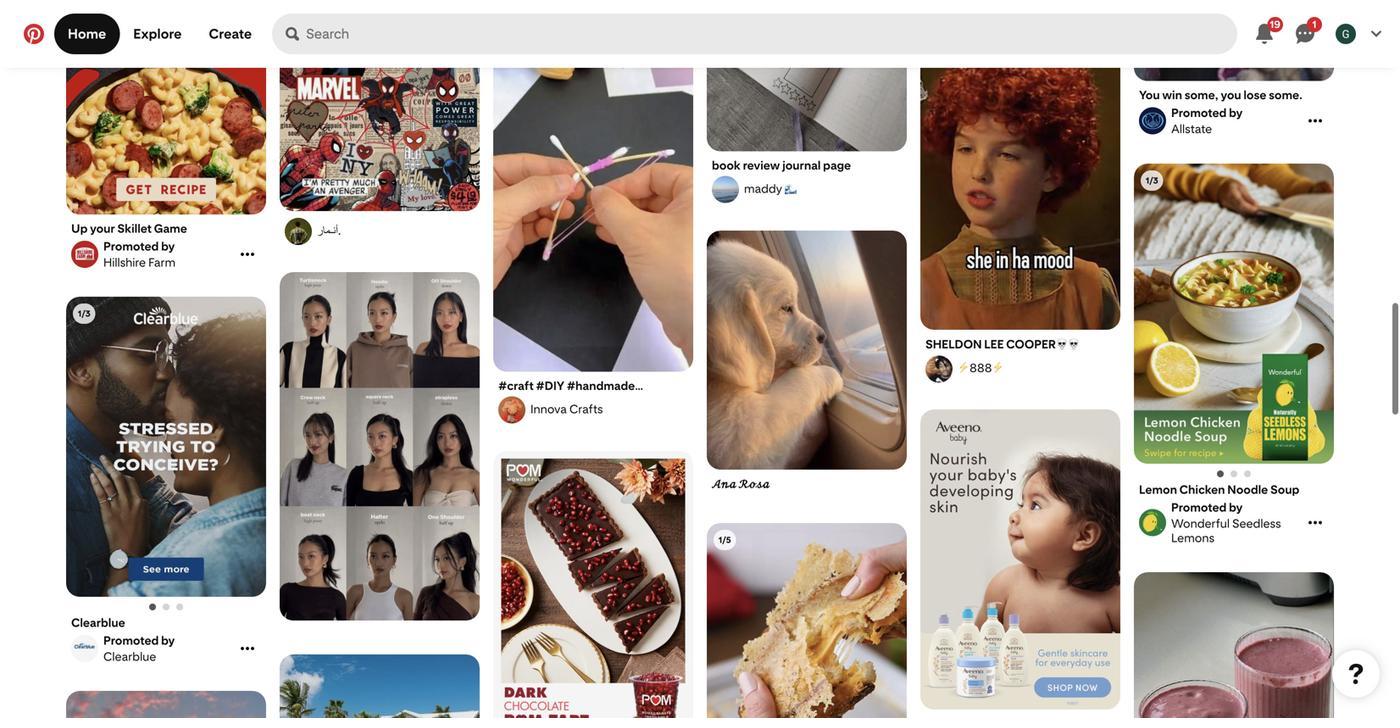 Task type: vqa. For each thing, say whether or not it's contained in the screenshot.
Hillshire
yes



Task type: describe. For each thing, give the bounding box(es) containing it.
wonderful seedless lemons
[[1172, 516, 1282, 545]]

2 lemon chicken noodle soup image from the left
[[1231, 471, 1238, 477]]

game
[[154, 221, 187, 236]]

2 clearblue image from the left
[[163, 604, 170, 611]]

noodle
[[1228, 482, 1269, 497]]

clearblue® knows it can be hard to get pregnant, so we're here to help. our ovulation tests identify your most fertile days, to give you the best chance of getting pregnant. tap the pin and learn more. image
[[66, 297, 266, 597]]

⚡️888⚡️ link
[[923, 356, 1118, 383]]

1
[[1313, 18, 1317, 30]]

أنـمار.
[[317, 223, 341, 238]]

أنـمار. link
[[282, 218, 477, 245]]

lemons
[[1172, 531, 1215, 545]]

skillet
[[117, 221, 152, 236]]

add a delicious twist to a classic with this lemon chicken noodle soup featuring wonderful seedless lemons. image
[[1135, 164, 1335, 464]]

sheldon
[[926, 337, 982, 351]]

maddy 🌊 link
[[710, 176, 905, 203]]

lemon chicken noodle soup
[[1140, 482, 1300, 497]]

innova
[[531, 402, 567, 416]]

you win some, you lose some.
[[1140, 88, 1303, 102]]

seedless
[[1233, 516, 1282, 531]]

wonderful seedless lemons link
[[1137, 500, 1305, 545]]

0 vertical spatial clearblue
[[71, 616, 125, 630]]

19
[[1270, 18, 1281, 30]]

Search text field
[[306, 14, 1238, 54]]

book review journal page link
[[712, 158, 902, 173]]

lemon chicken noodle soup link
[[1140, 482, 1330, 497]]

home link
[[54, 14, 120, 54]]

sheldon lee cooper💀💀
[[926, 337, 1080, 351]]

30 minutes prep · 4 hours total · serves 8-10 · dark chocolate pom tart recipe: this delicious dessert pairs silky dark chocolate with fresh, tart pomegranate arils. image
[[493, 451, 694, 718]]

4 br, 5 ba image
[[280, 655, 480, 718]]

plus up your game day with these easy, bite sized cheesy sheet pan snacks that are perfect for halftime. this hack makes it so easy to make the crispiest, cheesiest grilled cheese for a large party. image
[[707, 523, 907, 718]]

greg robinson image
[[1336, 24, 1357, 44]]

this contains an image of: book review journal page image
[[707, 0, 907, 151]]

clearblue inside clearblue 'link'
[[103, 650, 156, 664]]

ℛℴ𝓈𝒶
[[739, 477, 770, 491]]

up your skillet game link
[[71, 221, 261, 236]]

crafts
[[570, 402, 603, 416]]

soup
[[1271, 482, 1300, 497]]

𝒜𝓃𝒶 ℛℴ𝓈𝒶 link
[[712, 477, 902, 493]]

sheldon lee cooper💀💀 link
[[926, 337, 1116, 352]]

you
[[1140, 88, 1160, 102]]

create link
[[195, 14, 265, 54]]

you
[[1221, 88, 1242, 102]]

chicken
[[1180, 482, 1226, 497]]



Task type: locate. For each thing, give the bounding box(es) containing it.
can the flavor of a slow cooked smoked sausage be so gloriously delicious? if it's from hillshire farm®, oh, hill yeah.™ image
[[66, 0, 266, 215]]

0 vertical spatial clearblue link
[[71, 616, 261, 630]]

up
[[71, 221, 88, 236]]

some.
[[1269, 88, 1303, 102]]

lemon chicken noodle soup image left lemon chicken noodle soup icon
[[1231, 471, 1238, 477]]

up your skillet game
[[71, 221, 187, 236]]

clearblue
[[71, 616, 125, 630], [103, 650, 156, 664]]

hillshire farm
[[103, 255, 176, 270]]

0 vertical spatial this contains an image of: image
[[280, 0, 480, 211]]

journal
[[783, 158, 821, 173]]

innova crafts link
[[496, 396, 691, 424]]

create
[[209, 26, 252, 42]]

explore link
[[120, 14, 195, 54]]

19 button
[[1245, 14, 1285, 54]]

lemon chicken noodle soup image up lemon chicken noodle soup
[[1218, 471, 1224, 477]]

this contains an image of: 𝒜𝓃𝒶 ℛℴ𝓈𝒶 image
[[707, 231, 907, 471]]

innova crafts
[[531, 402, 603, 416]]

hillshire
[[103, 255, 146, 270]]

1 clearblue image from the left
[[149, 604, 156, 611]]

1 horizontal spatial clearblue image
[[163, 604, 170, 611]]

0 horizontal spatial lemon chicken noodle soup image
[[1218, 471, 1224, 477]]

explore
[[133, 26, 182, 42]]

lemon chicken noodle soup image
[[1245, 471, 1252, 477]]

𝒜𝓃𝒶 ℛℴ𝓈𝒶
[[712, 477, 770, 491]]

search icon image
[[286, 27, 299, 41]]

lose
[[1244, 88, 1267, 102]]

this contains an image of: fruit smoothie image
[[1135, 572, 1335, 718]]

clearblue link
[[71, 616, 261, 630], [69, 633, 237, 664]]

0 horizontal spatial clearblue image
[[149, 604, 156, 611]]

🌊
[[785, 181, 797, 196]]

lemon
[[1140, 482, 1178, 497]]

2 this contains an image of: image from the top
[[280, 272, 480, 621]]

this contains an image of: sheldon lee cooper💀💀 image
[[921, 20, 1121, 330]]

1 this contains an image of: image from the top
[[280, 0, 480, 211]]

your
[[90, 221, 115, 236]]

farm
[[149, 255, 176, 270]]

cooper💀💀
[[1007, 337, 1080, 351]]

𝒜𝓃𝒶
[[712, 477, 737, 491]]

page
[[823, 158, 851, 173]]

1 horizontal spatial lemon chicken noodle soup image
[[1231, 471, 1238, 477]]

with natural ingredients like oat extract, you can feel good knowing each product gently soothes and protects your baby's skin. image
[[921, 410, 1121, 710]]

1 vertical spatial this contains an image of: image
[[280, 272, 480, 621]]

3 clearblue image from the left
[[176, 604, 183, 611]]

win
[[1163, 88, 1183, 102]]

1 vertical spatial clearblue link
[[69, 633, 237, 664]]

wonderful
[[1172, 516, 1230, 531]]

home
[[68, 26, 106, 42]]

review
[[743, 158, 780, 173]]

2 horizontal spatial clearblue image
[[176, 604, 183, 611]]

this contains an image of: sunsets image
[[66, 691, 266, 718]]

book
[[712, 158, 741, 173]]

maddy
[[744, 181, 783, 196]]

this contains an image of: image
[[280, 0, 480, 211], [280, 272, 480, 621]]

book review journal page
[[712, 158, 851, 173]]

1 button
[[1285, 14, 1326, 54]]

⚡️888⚡️
[[958, 361, 1004, 375]]

#craft #diy #handmade #homedecor image
[[493, 16, 694, 372]]

1 vertical spatial clearblue
[[103, 650, 156, 664]]

allstate
[[1172, 122, 1213, 136]]

some,
[[1185, 88, 1219, 102]]

clearblue image
[[149, 604, 156, 611], [163, 604, 170, 611], [176, 604, 183, 611]]

allstate link
[[1137, 106, 1305, 136]]

you win some, you lose some. link
[[1140, 88, 1330, 102]]

lemon chicken noodle soup image
[[1218, 471, 1224, 477], [1231, 471, 1238, 477]]

maddy 🌊
[[744, 181, 797, 196]]

lee
[[985, 337, 1004, 351]]

hillshire farm link
[[69, 239, 237, 270]]

1 lemon chicken noodle soup image from the left
[[1218, 471, 1224, 477]]



